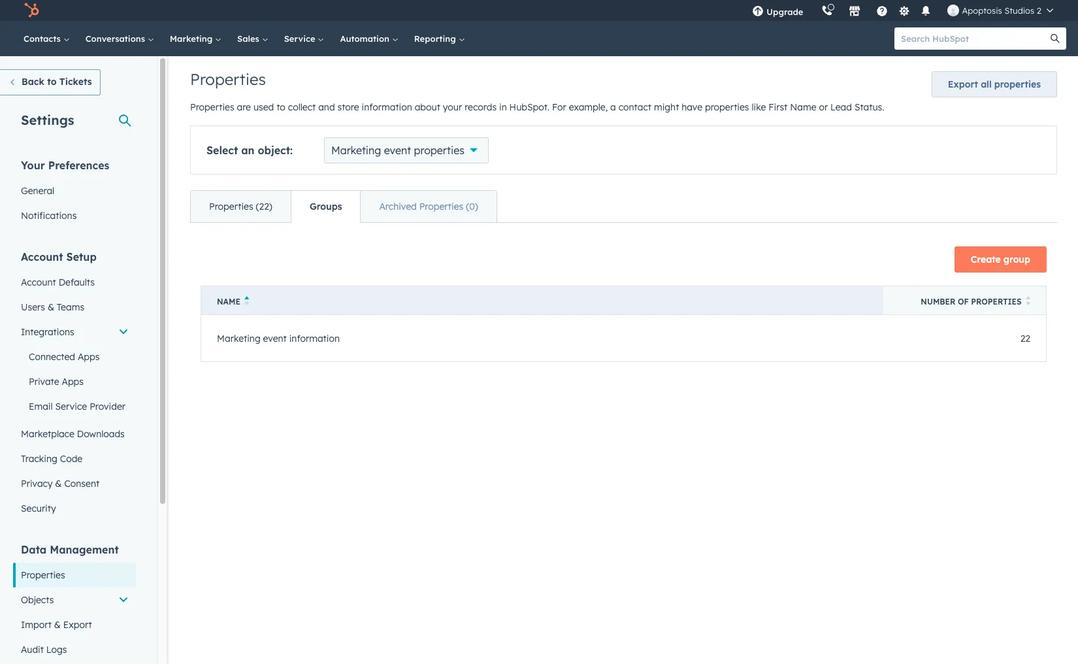 Task type: vqa. For each thing, say whether or not it's contained in the screenshot.
Tracking
yes



Task type: locate. For each thing, give the bounding box(es) containing it.
& right privacy
[[55, 478, 62, 490]]

import & export
[[21, 619, 92, 631]]

account for account setup
[[21, 250, 63, 263]]

& right users
[[48, 301, 54, 313]]

back to tickets
[[22, 76, 92, 88]]

& for teams
[[48, 301, 54, 313]]

sales link
[[229, 21, 276, 56]]

22
[[1021, 332, 1031, 344]]

your
[[21, 159, 45, 172]]

back
[[22, 76, 44, 88]]

properties left (0)
[[419, 201, 464, 212]]

event inside 'tab panel'
[[263, 332, 287, 344]]

2 vertical spatial &
[[54, 619, 61, 631]]

2 vertical spatial marketing
[[217, 332, 261, 344]]

account up account defaults
[[21, 250, 63, 263]]

0 horizontal spatial export
[[63, 619, 92, 631]]

users
[[21, 301, 45, 313]]

number of properties
[[921, 297, 1022, 307]]

calling icon image
[[822, 5, 834, 17]]

account
[[21, 250, 63, 263], [21, 277, 56, 288]]

1 vertical spatial to
[[277, 101, 286, 113]]

1 vertical spatial apps
[[62, 376, 84, 388]]

marketing inside popup button
[[331, 144, 381, 157]]

like
[[752, 101, 766, 113]]

lead
[[831, 101, 852, 113]]

tab list containing properties (22)
[[190, 190, 497, 223]]

apoptosis
[[963, 5, 1003, 16]]

properties are used to collect and store information about your records in hubspot. for example, a contact might have properties like first name or lead status.
[[190, 101, 885, 113]]

0 vertical spatial name
[[790, 101, 817, 113]]

properties up 'objects'
[[21, 569, 65, 581]]

private apps link
[[13, 369, 137, 394]]

1 vertical spatial export
[[63, 619, 92, 631]]

properties inside button
[[995, 78, 1041, 90]]

marketing down store
[[331, 144, 381, 157]]

status.
[[855, 101, 885, 113]]

hubspot image
[[24, 3, 39, 18]]

audit
[[21, 644, 44, 656]]

account setup
[[21, 250, 97, 263]]

0 vertical spatial apps
[[78, 351, 100, 363]]

about
[[415, 101, 441, 113]]

marketing down ascending sort. press to sort descending. element at the top of page
[[217, 332, 261, 344]]

properties left are
[[190, 101, 234, 113]]

marketing for marketing event information
[[217, 332, 261, 344]]

tara schultz image
[[948, 5, 960, 16]]

properties (22)
[[209, 201, 273, 212]]

1 vertical spatial event
[[263, 332, 287, 344]]

apoptosis studios 2 button
[[940, 0, 1062, 21]]

0 horizontal spatial event
[[263, 332, 287, 344]]

1 vertical spatial marketing
[[331, 144, 381, 157]]

properties inside popup button
[[414, 144, 465, 157]]

marketing for marketing event properties
[[331, 144, 381, 157]]

apoptosis studios 2
[[963, 5, 1042, 16]]

1 horizontal spatial information
[[362, 101, 412, 113]]

account up users
[[21, 277, 56, 288]]

press to sort. element
[[1026, 296, 1031, 307]]

& inside data management element
[[54, 619, 61, 631]]

number of properties button
[[883, 286, 1047, 315]]

properties up are
[[190, 69, 266, 89]]

0 horizontal spatial to
[[47, 76, 57, 88]]

apps down connected apps "link"
[[62, 376, 84, 388]]

objects button
[[13, 588, 137, 613]]

event inside marketing event properties popup button
[[384, 144, 411, 157]]

0 vertical spatial event
[[384, 144, 411, 157]]

name left ascending sort. press to sort descending. element at the top of page
[[217, 297, 240, 307]]

marketing link
[[162, 21, 229, 56]]

1 horizontal spatial event
[[384, 144, 411, 157]]

all
[[981, 78, 992, 90]]

event for information
[[263, 332, 287, 344]]

1 vertical spatial name
[[217, 297, 240, 307]]

export down objects button
[[63, 619, 92, 631]]

conversations
[[85, 33, 148, 44]]

0 vertical spatial service
[[284, 33, 318, 44]]

1 horizontal spatial name
[[790, 101, 817, 113]]

private apps
[[29, 376, 84, 388]]

tickets
[[59, 76, 92, 88]]

import
[[21, 619, 52, 631]]

users & teams
[[21, 301, 84, 313]]

0 vertical spatial marketing
[[170, 33, 215, 44]]

your preferences element
[[13, 158, 137, 228]]

name left or
[[790, 101, 817, 113]]

data
[[21, 543, 47, 556]]

to
[[47, 76, 57, 88], [277, 101, 286, 113]]

conversations link
[[78, 21, 162, 56]]

might
[[654, 101, 679, 113]]

of
[[958, 297, 969, 307]]

integrations
[[21, 326, 74, 338]]

0 horizontal spatial marketing
[[170, 33, 215, 44]]

security
[[21, 503, 56, 514]]

properties down about
[[414, 144, 465, 157]]

settings link
[[897, 4, 913, 17]]

information inside 'tab panel'
[[289, 332, 340, 344]]

export left all
[[948, 78, 979, 90]]

1 account from the top
[[21, 250, 63, 263]]

properties inside button
[[972, 297, 1022, 307]]

users & teams link
[[13, 295, 137, 320]]

properties left "(22)"
[[209, 201, 253, 212]]

tab list
[[190, 190, 497, 223]]

properties
[[190, 69, 266, 89], [190, 101, 234, 113], [209, 201, 253, 212], [419, 201, 464, 212], [21, 569, 65, 581]]

number
[[921, 297, 956, 307]]

menu
[[743, 0, 1063, 21]]

upgrade
[[767, 7, 804, 17]]

contact
[[619, 101, 652, 113]]

press to sort. image
[[1026, 296, 1031, 305]]

export
[[948, 78, 979, 90], [63, 619, 92, 631]]

archived properties (0)
[[379, 201, 478, 212]]

to right used
[[277, 101, 286, 113]]

1 vertical spatial account
[[21, 277, 56, 288]]

service down private apps link
[[55, 401, 87, 412]]

0 vertical spatial &
[[48, 301, 54, 313]]

marketplace downloads link
[[13, 422, 137, 446]]

0 horizontal spatial service
[[55, 401, 87, 412]]

archived
[[379, 201, 417, 212]]

& for consent
[[55, 478, 62, 490]]

upgrade image
[[753, 6, 764, 18]]

audit logs
[[21, 644, 67, 656]]

properties left press to sort. element
[[972, 297, 1022, 307]]

0 vertical spatial export
[[948, 78, 979, 90]]

2 account from the top
[[21, 277, 56, 288]]

properties (22) link
[[191, 191, 291, 222]]

help button
[[872, 0, 894, 21]]

tracking code link
[[13, 446, 137, 471]]

(22)
[[256, 201, 273, 212]]

apps inside "link"
[[78, 351, 100, 363]]

management
[[50, 543, 119, 556]]

2 horizontal spatial marketing
[[331, 144, 381, 157]]

ascending sort. press to sort descending. element
[[244, 296, 249, 307]]

create
[[971, 254, 1001, 265]]

information
[[362, 101, 412, 113], [289, 332, 340, 344]]

marketing inside 'tab panel'
[[217, 332, 261, 344]]

properties
[[995, 78, 1041, 90], [705, 101, 749, 113], [414, 144, 465, 157], [972, 297, 1022, 307]]

notifications link
[[13, 203, 137, 228]]

sales
[[237, 33, 262, 44]]

privacy & consent
[[21, 478, 99, 490]]

1 vertical spatial information
[[289, 332, 340, 344]]

properties right all
[[995, 78, 1041, 90]]

apps down integrations button
[[78, 351, 100, 363]]

service right sales link
[[284, 33, 318, 44]]

Search HubSpot search field
[[895, 27, 1055, 50]]

tab panel
[[190, 222, 1058, 383]]

1 horizontal spatial marketing
[[217, 332, 261, 344]]

1 vertical spatial service
[[55, 401, 87, 412]]

contacts
[[24, 33, 63, 44]]

tab panel containing create group
[[190, 222, 1058, 383]]

marketplaces button
[[842, 0, 869, 21]]

to right the back
[[47, 76, 57, 88]]

consent
[[64, 478, 99, 490]]

groups link
[[291, 191, 360, 222]]

0 horizontal spatial information
[[289, 332, 340, 344]]

settings
[[21, 112, 74, 128]]

select an object:
[[207, 144, 293, 157]]

store
[[338, 101, 359, 113]]

marketing left sales
[[170, 33, 215, 44]]

search button
[[1045, 27, 1067, 50]]

1 vertical spatial &
[[55, 478, 62, 490]]

export inside data management element
[[63, 619, 92, 631]]

0 vertical spatial account
[[21, 250, 63, 263]]

and
[[318, 101, 335, 113]]

0 horizontal spatial name
[[217, 297, 240, 307]]

have
[[682, 101, 703, 113]]

service
[[284, 33, 318, 44], [55, 401, 87, 412]]

(0)
[[466, 201, 478, 212]]

& right import on the bottom left
[[54, 619, 61, 631]]

1 horizontal spatial export
[[948, 78, 979, 90]]



Task type: describe. For each thing, give the bounding box(es) containing it.
preferences
[[48, 159, 109, 172]]

create group
[[971, 254, 1031, 265]]

properties for marketing event properties
[[414, 144, 465, 157]]

properties for export all properties
[[995, 78, 1041, 90]]

help image
[[877, 6, 889, 18]]

marketing event properties button
[[324, 137, 489, 163]]

data management element
[[13, 543, 137, 662]]

groups
[[310, 201, 342, 212]]

import & export link
[[13, 613, 137, 637]]

export inside button
[[948, 78, 979, 90]]

0 vertical spatial information
[[362, 101, 412, 113]]

export all properties
[[948, 78, 1041, 90]]

properties inside "link"
[[21, 569, 65, 581]]

privacy & consent link
[[13, 471, 137, 496]]

your preferences
[[21, 159, 109, 172]]

general
[[21, 185, 54, 197]]

marketplace downloads
[[21, 428, 125, 440]]

calling icon button
[[817, 2, 839, 19]]

connected apps link
[[13, 344, 137, 369]]

marketing event information
[[217, 332, 340, 344]]

search image
[[1051, 34, 1060, 43]]

select
[[207, 144, 238, 157]]

2
[[1037, 5, 1042, 16]]

tracking
[[21, 453, 57, 465]]

marketing event properties
[[331, 144, 465, 157]]

connected apps
[[29, 351, 100, 363]]

properties left the like
[[705, 101, 749, 113]]

apps for private apps
[[62, 376, 84, 388]]

marketplaces image
[[849, 6, 861, 18]]

reporting
[[414, 33, 459, 44]]

archived properties (0) link
[[360, 191, 497, 222]]

a
[[611, 101, 616, 113]]

notifications
[[21, 210, 77, 222]]

in
[[499, 101, 507, 113]]

group
[[1004, 254, 1031, 265]]

object:
[[258, 144, 293, 157]]

1 horizontal spatial service
[[284, 33, 318, 44]]

general link
[[13, 178, 137, 203]]

tracking code
[[21, 453, 83, 465]]

0 vertical spatial to
[[47, 76, 57, 88]]

automation
[[340, 33, 392, 44]]

provider
[[90, 401, 125, 412]]

for
[[552, 101, 567, 113]]

automation link
[[332, 21, 406, 56]]

reporting link
[[406, 21, 473, 56]]

back to tickets link
[[0, 69, 100, 95]]

& for export
[[54, 619, 61, 631]]

export all properties button
[[932, 71, 1058, 97]]

downloads
[[77, 428, 125, 440]]

account for account defaults
[[21, 277, 56, 288]]

event for properties
[[384, 144, 411, 157]]

properties link
[[13, 563, 137, 588]]

name inside name button
[[217, 297, 240, 307]]

first
[[769, 101, 788, 113]]

service inside account setup element
[[55, 401, 87, 412]]

your
[[443, 101, 462, 113]]

notifications image
[[921, 6, 932, 18]]

integrations button
[[13, 320, 137, 344]]

audit logs link
[[13, 637, 137, 662]]

defaults
[[59, 277, 95, 288]]

objects
[[21, 594, 54, 606]]

or
[[819, 101, 828, 113]]

hubspot link
[[16, 3, 49, 18]]

records
[[465, 101, 497, 113]]

account defaults link
[[13, 270, 137, 295]]

data management
[[21, 543, 119, 556]]

contacts link
[[16, 21, 78, 56]]

notifications button
[[915, 0, 938, 21]]

ascending sort. press to sort descending. image
[[244, 296, 249, 305]]

settings image
[[899, 6, 911, 17]]

teams
[[57, 301, 84, 313]]

menu containing apoptosis studios 2
[[743, 0, 1063, 21]]

code
[[60, 453, 83, 465]]

name button
[[201, 286, 883, 315]]

email service provider link
[[13, 394, 137, 419]]

create group button
[[955, 246, 1047, 273]]

account setup element
[[13, 250, 137, 521]]

marketplace
[[21, 428, 74, 440]]

1 horizontal spatial to
[[277, 101, 286, 113]]

account defaults
[[21, 277, 95, 288]]

marketing for marketing
[[170, 33, 215, 44]]

used
[[254, 101, 274, 113]]

setup
[[66, 250, 97, 263]]

private
[[29, 376, 59, 388]]

apps for connected apps
[[78, 351, 100, 363]]

security link
[[13, 496, 137, 521]]

studios
[[1005, 5, 1035, 16]]

properties for number of properties
[[972, 297, 1022, 307]]

an
[[241, 144, 255, 157]]



